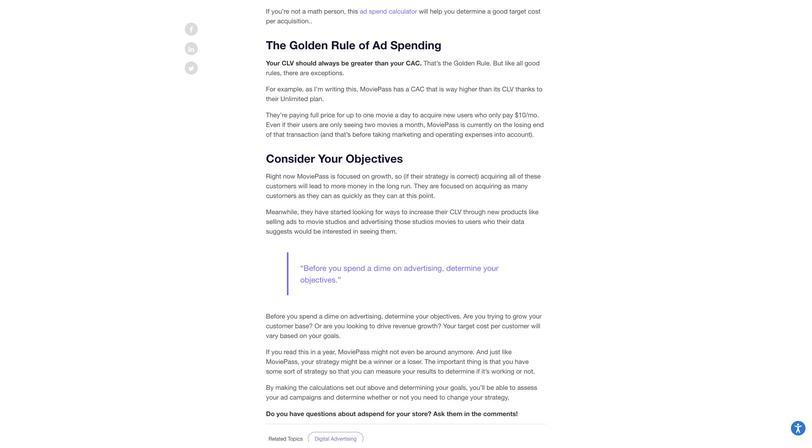 Task type: locate. For each thing, give the bounding box(es) containing it.
determine
[[457, 7, 486, 15], [447, 264, 482, 273], [385, 313, 414, 320], [446, 368, 475, 376], [336, 394, 365, 402]]

account).
[[508, 131, 534, 138]]

the inside the right now moviepass is focused on growth, so (if their strategy is correct) acquiring all of these customers will lead to more money in the long run. they are focused on acquiring as many customers as they can as quickly as they can at this point.
[[376, 182, 385, 190]]

are inside the right now moviepass is focused on growth, so (if their strategy is correct) acquiring all of these customers will lead to more money in the long run. they are focused on acquiring as many customers as they can as quickly as they can at this point.
[[430, 182, 439, 190]]

you inside before you spend a dime on advertising, determine your objectives.
[[329, 264, 342, 273]]

these
[[525, 173, 541, 180]]

winner
[[374, 358, 393, 366]]

out
[[357, 384, 366, 392]]

0 horizontal spatial per
[[266, 17, 276, 25]]

selling
[[266, 218, 285, 226]]

before inside before you spend a dime on advertising, determine your objectives.
[[304, 264, 327, 273]]

be up loser.
[[417, 349, 424, 356]]

cac.
[[406, 59, 422, 67]]

moviepass inside the right now moviepass is focused on growth, so (if their strategy is correct) acquiring all of these customers will lead to more money in the long run. they are focused on acquiring as many customers as they can as quickly as they can at this point.
[[297, 173, 329, 180]]

rules,
[[266, 69, 282, 77]]

0 vertical spatial per
[[266, 17, 276, 25]]

to
[[537, 85, 543, 93], [356, 111, 362, 119], [413, 111, 419, 119], [324, 182, 329, 190], [402, 208, 408, 216], [299, 218, 305, 226], [458, 218, 464, 226], [506, 313, 512, 320], [370, 323, 376, 330], [438, 368, 444, 376], [510, 384, 516, 392], [440, 394, 446, 402]]

target
[[510, 7, 527, 15], [458, 323, 475, 330]]

determining
[[400, 384, 434, 392]]

as inside the for example, as i'm writing this, moviepass has a cac that is way higher than its clv thanks to their unlimited plan.
[[306, 85, 313, 93]]

that right "cac"
[[427, 85, 438, 93]]

2 if from the top
[[266, 349, 270, 356]]

example,
[[278, 85, 304, 93]]

strategy up calculations
[[304, 368, 328, 376]]

1 horizontal spatial per
[[491, 323, 501, 330]]

goals,
[[451, 384, 468, 392]]

advertising,
[[404, 264, 445, 273], [350, 313, 383, 320]]

to right "thanks"
[[537, 85, 543, 93]]

golden up should
[[290, 38, 328, 52]]

0 vertical spatial golden
[[290, 38, 328, 52]]

dime inside before you spend a dime on advertising, determine your objectives.
[[374, 264, 391, 273]]

focused
[[337, 173, 361, 180], [441, 182, 464, 190]]

person,
[[324, 7, 346, 15]]

their down for
[[266, 95, 279, 103]]

0 vertical spatial not
[[291, 7, 301, 15]]

are inside before you spend a dime on advertising, determine your objectives. are you trying to grow your customer base? or are you looking to drive revenue growth? your target cost per customer will vary based on your goals.
[[324, 323, 333, 330]]

and down 'month,'
[[423, 131, 434, 138]]

read
[[284, 349, 297, 356]]

ad down "making"
[[281, 394, 288, 402]]

has
[[394, 85, 404, 93]]

calculator
[[389, 7, 418, 15]]

facebook image
[[190, 27, 193, 33]]

can down "winner" at the bottom left
[[364, 368, 374, 376]]

determine inside by making the calculations set out above and determining your goals, you'll be able to assess your ad campaigns and determine whether or not you need to change your strategy,
[[336, 394, 365, 402]]

2 horizontal spatial your
[[444, 323, 457, 330]]

moviepass inside the if you read this in a year, moviepass might not even be around anymore. and just like moviepass, your strategy might be a winner or a loser. the important thing is that you have some sort of strategy so that you can measure your results to determine if it's working or not.
[[338, 349, 370, 356]]

results
[[418, 368, 437, 376]]

this,
[[346, 85, 359, 93]]

1 horizontal spatial the
[[425, 358, 436, 366]]

2 vertical spatial like
[[503, 349, 512, 356]]

questions
[[306, 410, 337, 418]]

can down lead
[[321, 192, 332, 200]]

1 vertical spatial focused
[[441, 182, 464, 190]]

spend for before you spend a dime on advertising, determine your objectives. are you trying to grow your customer base? or are you looking to drive revenue growth? your target cost per customer will vary based on your goals.
[[300, 313, 318, 320]]

the inside by making the calculations set out above and determining your goals, you'll be able to assess your ad campaigns and determine whether or not you need to change your strategy,
[[299, 384, 308, 392]]

0 horizontal spatial spend
[[300, 313, 318, 320]]

for inside meanwhile, they have started looking for ways to increase their clv through new products like selling ads to movie studios and advertising those studios movies to users who their data suggests would be interested in seeing them.
[[376, 208, 384, 216]]

1 vertical spatial golden
[[454, 59, 475, 67]]

the
[[266, 38, 286, 52], [425, 358, 436, 366]]

acquiring right correct)
[[481, 173, 508, 180]]

if inside the if you read this in a year, moviepass might not even be around anymore. and just like moviepass, your strategy might be a winner or a loser. the important thing is that you have some sort of strategy so that you can measure your results to determine if it's working or not.
[[477, 368, 480, 376]]

in inside the right now moviepass is focused on growth, so (if their strategy is correct) acquiring all of these customers will lead to more money in the long run. they are focused on acquiring as many customers as they can as quickly as they can at this point.
[[369, 182, 374, 190]]

1 horizontal spatial target
[[510, 7, 527, 15]]

a
[[303, 7, 306, 15], [488, 7, 491, 15], [406, 85, 410, 93], [395, 111, 399, 119], [400, 121, 404, 129], [368, 264, 372, 273], [319, 313, 323, 320], [318, 349, 321, 356], [369, 358, 372, 366], [403, 358, 406, 366]]

0 vertical spatial all
[[517, 59, 523, 67]]

1 vertical spatial spend
[[344, 264, 366, 273]]

adspend
[[358, 410, 385, 418]]

0 horizontal spatial target
[[458, 323, 475, 330]]

related
[[269, 437, 287, 442]]

0 vertical spatial so
[[395, 173, 402, 180]]

only up that's
[[330, 121, 342, 129]]

operating
[[436, 131, 464, 138]]

seeing
[[344, 121, 363, 129], [360, 228, 379, 235]]

per down trying
[[491, 323, 501, 330]]

digital
[[315, 437, 330, 442]]

strategy,
[[485, 394, 510, 402]]

before you spend a dime on advertising, determine your objectives.
[[301, 264, 499, 285]]

target inside will help you determine a good target cost per acquisition..
[[510, 7, 527, 15]]

this inside the if you read this in a year, moviepass might not even be around anymore. and just like moviepass, your strategy might be a winner or a loser. the important thing is that you have some sort of strategy so that you can measure your results to determine if it's working or not.
[[299, 349, 309, 356]]

so up calculations
[[330, 368, 337, 376]]

2 studios from the left
[[413, 218, 434, 226]]

or right whether
[[392, 394, 398, 402]]

to right need
[[440, 394, 446, 402]]

are inside that's the golden rule. but like all good rules, there are exceptions.
[[300, 69, 309, 77]]

and
[[423, 131, 434, 138], [349, 218, 360, 226], [387, 384, 398, 392], [324, 394, 335, 402]]

for right adspend
[[386, 410, 395, 418]]

strategy down year,
[[316, 358, 340, 366]]

or
[[315, 323, 322, 330]]

1 vertical spatial than
[[480, 85, 492, 93]]

of right the "sort"
[[297, 368, 303, 376]]

1 horizontal spatial golden
[[454, 59, 475, 67]]

that
[[427, 85, 438, 93], [274, 131, 285, 138], [490, 358, 501, 366], [339, 368, 350, 376]]

0 horizontal spatial customer
[[266, 323, 294, 330]]

good inside that's the golden rule. but like all good rules, there are exceptions.
[[525, 59, 540, 67]]

2 customer from the left
[[503, 323, 530, 330]]

your
[[391, 59, 405, 67], [484, 264, 499, 273], [416, 313, 429, 320], [530, 313, 542, 320], [309, 332, 322, 340], [302, 358, 314, 366], [403, 368, 416, 376], [436, 384, 449, 392], [266, 394, 279, 402], [471, 394, 483, 402], [397, 410, 411, 418]]

ad spend calculator link
[[360, 7, 418, 15]]

that up the set
[[339, 368, 350, 376]]

moviepass up lead
[[297, 173, 329, 180]]

2 horizontal spatial have
[[515, 358, 529, 366]]

drive
[[377, 323, 392, 330]]

acquiring
[[481, 173, 508, 180], [475, 182, 502, 190]]

the right that's at the top of the page
[[443, 59, 452, 67]]

the inside that's the golden rule. but like all good rules, there are exceptions.
[[443, 59, 452, 67]]

to inside the if you read this in a year, moviepass might not even be around anymore. and just like moviepass, your strategy might be a winner or a loser. the important thing is that you have some sort of strategy so that you can measure your results to determine if it's working or not.
[[438, 368, 444, 376]]

1 vertical spatial or
[[517, 368, 523, 376]]

seeing down up
[[344, 121, 363, 129]]

per
[[266, 17, 276, 25], [491, 323, 501, 330]]

movie right one on the top
[[376, 111, 394, 119]]

topics
[[288, 437, 303, 442]]

sort
[[284, 368, 295, 376]]

just
[[490, 349, 501, 356]]

1 horizontal spatial if
[[477, 368, 480, 376]]

0 vertical spatial movies
[[378, 121, 398, 129]]

users up the currently
[[458, 111, 473, 119]]

of
[[359, 38, 370, 52], [266, 131, 272, 138], [518, 173, 524, 180], [297, 368, 303, 376]]

if left you're
[[266, 7, 270, 15]]

2 horizontal spatial clv
[[503, 85, 514, 93]]

2 vertical spatial not
[[400, 394, 409, 402]]

your inside before you spend a dime on advertising, determine your objectives. are you trying to grow your customer base? or are you looking to drive revenue growth? your target cost per customer will vary based on your goals.
[[444, 323, 457, 330]]

1 vertical spatial users
[[302, 121, 318, 129]]

spend inside before you spend a dime on advertising, determine your objectives. are you trying to grow your customer base? or are you looking to drive revenue growth? your target cost per customer will vary based on your goals.
[[300, 313, 318, 320]]

for inside they're paying full price for up to one movie a day to acquire new users who only pay $10/mo. even if their users are only seeing two movies a month, moviepass is currently on the losing end of that transaction (and that's before taking marketing and operating expenses into account).
[[337, 111, 345, 119]]

1 vertical spatial movie
[[306, 218, 324, 226]]

you'll
[[470, 384, 485, 392]]

1 horizontal spatial ad
[[360, 7, 368, 15]]

2 horizontal spatial spend
[[369, 7, 387, 15]]

0 vertical spatial than
[[375, 59, 389, 67]]

the down pay
[[504, 121, 513, 129]]

seeing down advertising
[[360, 228, 379, 235]]

1 vertical spatial like
[[529, 208, 539, 216]]

1 horizontal spatial only
[[489, 111, 501, 119]]

their right increase in the top of the page
[[436, 208, 449, 216]]

you inside by making the calculations set out above and determining your goals, you'll be able to assess your ad campaigns and determine whether or not you need to change your strategy,
[[411, 394, 422, 402]]

can down long
[[387, 192, 398, 200]]

2 horizontal spatial this
[[407, 192, 417, 200]]

strategy
[[426, 173, 449, 180], [316, 358, 340, 366], [304, 368, 328, 376]]

your down (and
[[318, 152, 343, 165]]

not left even
[[390, 349, 399, 356]]

be left "winner" at the bottom left
[[360, 358, 367, 366]]

your inside before you spend a dime on advertising, determine your objectives.
[[484, 264, 499, 273]]

that down even
[[274, 131, 285, 138]]

so left (if
[[395, 173, 402, 180]]

0 vertical spatial for
[[337, 111, 345, 119]]

0 horizontal spatial new
[[444, 111, 456, 119]]

objectives. inside before you spend a dime on advertising, determine your objectives.
[[301, 276, 338, 285]]

or left not.
[[517, 368, 523, 376]]

customer down grow
[[503, 323, 530, 330]]

than down ad
[[375, 59, 389, 67]]

2 vertical spatial spend
[[300, 313, 318, 320]]

this right person,
[[348, 7, 358, 15]]

have
[[315, 208, 329, 216], [515, 358, 529, 366], [290, 410, 305, 418]]

have left started
[[315, 208, 329, 216]]

or
[[395, 358, 401, 366], [517, 368, 523, 376], [392, 394, 398, 402]]

might up "winner" at the bottom left
[[372, 349, 388, 356]]

have inside meanwhile, they have started looking for ways to increase their clv through new products like selling ads to movie studios and advertising those studios movies to users who their data suggests would be interested in seeing them.
[[315, 208, 329, 216]]

advertising, inside before you spend a dime on advertising, determine your objectives. are you trying to grow your customer base? or are you looking to drive revenue growth? your target cost per customer will vary based on your goals.
[[350, 313, 383, 320]]

1 vertical spatial looking
[[347, 323, 368, 330]]

like inside the if you read this in a year, moviepass might not even be around anymore. and just like moviepass, your strategy might be a winner or a loser. the important thing is that you have some sort of strategy so that you can measure your results to determine if it's working or not.
[[503, 349, 512, 356]]

1 vertical spatial will
[[299, 182, 308, 190]]

users down "through" in the right top of the page
[[466, 218, 482, 226]]

new inside they're paying full price for up to one movie a day to acquire new users who only pay $10/mo. even if their users are only seeing two movies a month, moviepass is currently on the losing end of that transaction (and that's before taking marketing and operating expenses into account).
[[444, 111, 456, 119]]

2 vertical spatial users
[[466, 218, 482, 226]]

before inside before you spend a dime on advertising, determine your objectives. are you trying to grow your customer base? or are you looking to drive revenue growth? your target cost per customer will vary based on your goals.
[[266, 313, 285, 320]]

not up acquisition..
[[291, 7, 301, 15]]

1 studios from the left
[[326, 218, 347, 226]]

its
[[494, 85, 501, 93]]

moviepass inside they're paying full price for up to one movie a day to acquire new users who only pay $10/mo. even if their users are only seeing two movies a month, moviepass is currently on the losing end of that transaction (and that's before taking marketing and operating expenses into account).
[[427, 121, 459, 129]]

acquire
[[421, 111, 442, 119]]

0 vertical spatial target
[[510, 7, 527, 15]]

1 if from the top
[[266, 7, 270, 15]]

spend
[[369, 7, 387, 15], [344, 264, 366, 273], [300, 313, 318, 320]]

they up would
[[301, 208, 313, 216]]

0 horizontal spatial advertising,
[[350, 313, 383, 320]]

clv up the there
[[282, 59, 294, 67]]

2 horizontal spatial can
[[387, 192, 398, 200]]

the up rules,
[[266, 38, 286, 52]]

1 vertical spatial this
[[407, 192, 417, 200]]

are right or
[[324, 323, 333, 330]]

focused up money
[[337, 173, 361, 180]]

0 horizontal spatial only
[[330, 121, 342, 129]]

new inside meanwhile, they have started looking for ways to increase their clv through new products like selling ads to movie studios and advertising those studios movies to users who their data suggests would be interested in seeing them.
[[488, 208, 500, 216]]

spend inside before you spend a dime on advertising, determine your objectives.
[[344, 264, 366, 273]]

0 horizontal spatial not
[[291, 7, 301, 15]]

1 horizontal spatial have
[[315, 208, 329, 216]]

0 vertical spatial movie
[[376, 111, 394, 119]]

for up advertising
[[376, 208, 384, 216]]

1 horizontal spatial will
[[419, 7, 429, 15]]

is up operating
[[461, 121, 466, 129]]

your up rules,
[[266, 59, 280, 67]]

always
[[319, 59, 340, 67]]

moviepass up operating
[[427, 121, 459, 129]]

they're
[[266, 111, 288, 119]]

new right acquire
[[444, 111, 456, 119]]

are up point.
[[430, 182, 439, 190]]

0 vertical spatial or
[[395, 358, 401, 366]]

0 vertical spatial only
[[489, 111, 501, 119]]

be
[[342, 59, 349, 67], [314, 228, 321, 235], [417, 349, 424, 356], [360, 358, 367, 366], [487, 384, 494, 392]]

the inside the if you read this in a year, moviepass might not even be around anymore. and just like moviepass, your strategy might be a winner or a loser. the important thing is that you have some sort of strategy so that you can measure your results to determine if it's working or not.
[[425, 358, 436, 366]]

the up results
[[425, 358, 436, 366]]

0 horizontal spatial dime
[[325, 313, 339, 320]]

2 vertical spatial or
[[392, 394, 398, 402]]

movie inside meanwhile, they have started looking for ways to increase their clv through new products like selling ads to movie studios and advertising those studios movies to users who their data suggests would be interested in seeing them.
[[306, 218, 324, 226]]

to inside the for example, as i'm writing this, moviepass has a cac that is way higher than its clv thanks to their unlimited plan.
[[537, 85, 543, 93]]

like right just
[[503, 349, 512, 356]]

0 horizontal spatial objectives.
[[301, 276, 338, 285]]

0 horizontal spatial if
[[282, 121, 286, 129]]

if for if you read this in a year, moviepass might not even be around anymore. and just like moviepass, your strategy might be a winner or a loser. the important thing is that you have some sort of strategy so that you can measure your results to determine if it's working or not.
[[266, 349, 270, 356]]

in
[[369, 182, 374, 190], [353, 228, 358, 235], [311, 349, 316, 356], [465, 410, 470, 418]]

you inside will help you determine a good target cost per acquisition..
[[445, 7, 455, 15]]

acquiring down correct)
[[475, 182, 502, 190]]

clv inside meanwhile, they have started looking for ways to increase their clv through new products like selling ads to movie studios and advertising those studios movies to users who their data suggests would be interested in seeing them.
[[450, 208, 462, 216]]

in right money
[[369, 182, 374, 190]]

like right but at the right of the page
[[506, 59, 515, 67]]

customers down right
[[266, 182, 297, 190]]

if down vary
[[266, 349, 270, 356]]

if
[[266, 7, 270, 15], [266, 349, 270, 356]]

increase
[[410, 208, 434, 216]]

that's
[[424, 59, 441, 67]]

1 horizontal spatial not
[[390, 349, 399, 356]]

this right read
[[299, 349, 309, 356]]

up
[[347, 111, 354, 119]]

set
[[346, 384, 355, 392]]

1 vertical spatial for
[[376, 208, 384, 216]]

0 vertical spatial like
[[506, 59, 515, 67]]

1 vertical spatial your
[[318, 152, 343, 165]]

0 vertical spatial if
[[266, 7, 270, 15]]

of down even
[[266, 131, 272, 138]]

0 horizontal spatial cost
[[477, 323, 489, 330]]

or inside by making the calculations set out above and determining your goals, you'll be able to assess your ad campaigns and determine whether or not you need to change your strategy,
[[392, 394, 398, 402]]

customers up meanwhile,
[[266, 192, 297, 200]]

help
[[430, 7, 443, 15]]

objectives. inside before you spend a dime on advertising, determine your objectives. are you trying to grow your customer base? or are you looking to drive revenue growth? your target cost per customer will vary based on your goals.
[[431, 313, 462, 320]]

1 horizontal spatial movies
[[436, 218, 456, 226]]

1 vertical spatial so
[[330, 368, 337, 376]]

all inside that's the golden rule. but like all good rules, there are exceptions.
[[517, 59, 523, 67]]

in left year,
[[311, 349, 316, 356]]

golden
[[290, 38, 328, 52], [454, 59, 475, 67]]

0 vertical spatial new
[[444, 111, 456, 119]]

1 vertical spatial advertising,
[[350, 313, 383, 320]]

1 horizontal spatial dime
[[374, 264, 391, 273]]

and down started
[[349, 218, 360, 226]]

2 vertical spatial will
[[532, 323, 541, 330]]

looking
[[353, 208, 374, 216], [347, 323, 368, 330]]

the inside they're paying full price for up to one movie a day to acquire new users who only pay $10/mo. even if their users are only seeing two movies a month, moviepass is currently on the losing end of that transaction (and that's before taking marketing and operating expenses into account).
[[504, 121, 513, 129]]

0 horizontal spatial studios
[[326, 218, 347, 226]]

that's
[[335, 131, 351, 138]]

in inside the if you read this in a year, moviepass might not even be around anymore. and just like moviepass, your strategy might be a winner or a loser. the important thing is that you have some sort of strategy so that you can measure your results to determine if it's working or not.
[[311, 349, 316, 356]]

at
[[400, 192, 405, 200]]

1 horizontal spatial advertising,
[[404, 264, 445, 273]]

are up (and
[[320, 121, 329, 129]]

ad right person,
[[360, 7, 368, 15]]

0 vertical spatial have
[[315, 208, 329, 216]]

1 horizontal spatial can
[[364, 368, 374, 376]]

those
[[395, 218, 411, 226]]

have down campaigns
[[290, 410, 305, 418]]

and inside meanwhile, they have started looking for ways to increase their clv through new products like selling ads to movie studios and advertising those studios movies to users who their data suggests would be interested in seeing them.
[[349, 218, 360, 226]]

some
[[266, 368, 282, 376]]

will
[[419, 7, 429, 15], [299, 182, 308, 190], [532, 323, 541, 330]]

1 horizontal spatial new
[[488, 208, 500, 216]]

cost
[[529, 7, 541, 15], [477, 323, 489, 330]]

cac
[[411, 85, 425, 93]]

1 vertical spatial per
[[491, 323, 501, 330]]

1 vertical spatial not
[[390, 349, 399, 356]]

as left many
[[504, 182, 511, 190]]

dime inside before you spend a dime on advertising, determine your objectives. are you trying to grow your customer base? or are you looking to drive revenue growth? your target cost per customer will vary based on your goals.
[[325, 313, 339, 320]]

1 horizontal spatial clv
[[450, 208, 462, 216]]

before you spend a dime on advertising, determine your objectives. are you trying to grow your customer base? or are you looking to drive revenue growth? your target cost per customer will vary based on your goals.
[[266, 313, 542, 340]]

of left ad
[[359, 38, 370, 52]]

target inside before you spend a dime on advertising, determine your objectives. are you trying to grow your customer base? or are you looking to drive revenue growth? your target cost per customer will vary based on your goals.
[[458, 323, 475, 330]]

to right lead
[[324, 182, 329, 190]]

1 vertical spatial seeing
[[360, 228, 379, 235]]

into
[[495, 131, 506, 138]]

1 horizontal spatial before
[[304, 264, 327, 273]]

or up measure
[[395, 358, 401, 366]]

is left way
[[440, 85, 444, 93]]

1 vertical spatial have
[[515, 358, 529, 366]]

0 vertical spatial this
[[348, 7, 358, 15]]

dime for before you spend a dime on advertising, determine your objectives. are you trying to grow your customer base? or are you looking to drive revenue growth? your target cost per customer will vary based on your goals.
[[325, 313, 339, 320]]

before for before you spend a dime on advertising, determine your objectives.
[[304, 264, 327, 273]]

they
[[307, 192, 320, 200], [373, 192, 385, 200], [301, 208, 313, 216]]

looking up advertising
[[353, 208, 374, 216]]

is up more
[[331, 173, 336, 180]]

0 horizontal spatial for
[[337, 111, 345, 119]]

0 vertical spatial objectives.
[[301, 276, 338, 285]]

even
[[401, 349, 415, 356]]

movie up would
[[306, 218, 324, 226]]

1 customer from the left
[[266, 323, 294, 330]]

they
[[414, 182, 428, 190]]

that inside the for example, as i'm writing this, moviepass has a cac that is way higher than its clv thanks to their unlimited plan.
[[427, 85, 438, 93]]

if
[[282, 121, 286, 129], [477, 368, 480, 376]]

customers
[[266, 182, 297, 190], [266, 192, 297, 200]]

transaction
[[287, 131, 319, 138]]

might
[[372, 349, 388, 356], [341, 358, 358, 366]]

in inside meanwhile, they have started looking for ways to increase their clv through new products like selling ads to movie studios and advertising those studios movies to users who their data suggests would be interested in seeing them.
[[353, 228, 358, 235]]

and
[[477, 349, 489, 356]]

their up they
[[411, 173, 424, 180]]

i'm
[[314, 85, 323, 93]]

golden left rule.
[[454, 59, 475, 67]]

users inside meanwhile, they have started looking for ways to increase their clv through new products like selling ads to movie studios and advertising those studios movies to users who their data suggests would be interested in seeing them.
[[466, 218, 482, 226]]

like right products
[[529, 208, 539, 216]]

1 vertical spatial objectives.
[[431, 313, 462, 320]]

if inside the if you read this in a year, moviepass might not even be around anymore. and just like moviepass, your strategy might be a winner or a loser. the important thing is that you have some sort of strategy so that you can measure your results to determine if it's working or not.
[[266, 349, 270, 356]]

now
[[283, 173, 296, 180]]

2 horizontal spatial for
[[386, 410, 395, 418]]

on inside they're paying full price for up to one movie a day to acquire new users who only pay $10/mo. even if their users are only seeing two movies a month, moviepass is currently on the losing end of that transaction (and that's before taking marketing and operating expenses into account).
[[494, 121, 502, 129]]

that down just
[[490, 358, 501, 366]]

2 vertical spatial your
[[444, 323, 457, 330]]

are down should
[[300, 69, 309, 77]]

1 vertical spatial customers
[[266, 192, 297, 200]]

0 vertical spatial spend
[[369, 7, 387, 15]]

per down you're
[[266, 17, 276, 25]]

have up not.
[[515, 358, 529, 366]]

2 vertical spatial this
[[299, 349, 309, 356]]

this right the at
[[407, 192, 417, 200]]

0 horizontal spatial all
[[510, 173, 516, 180]]

their inside they're paying full price for up to one movie a day to acquire new users who only pay $10/mo. even if their users are only seeing two movies a month, moviepass is currently on the losing end of that transaction (and that's before taking marketing and operating expenses into account).
[[288, 121, 300, 129]]

the right the them
[[472, 410, 482, 418]]

the up campaigns
[[299, 384, 308, 392]]

like inside that's the golden rule. but like all good rules, there are exceptions.
[[506, 59, 515, 67]]

who up the currently
[[475, 111, 487, 119]]

to down "through" in the right top of the page
[[458, 218, 464, 226]]

anymore.
[[448, 349, 475, 356]]

0 vertical spatial customers
[[266, 182, 297, 190]]

0 horizontal spatial focused
[[337, 173, 361, 180]]

1 horizontal spatial objectives.
[[431, 313, 462, 320]]

0 vertical spatial might
[[372, 349, 388, 356]]

0 vertical spatial looking
[[353, 208, 374, 216]]

that inside they're paying full price for up to one movie a day to acquire new users who only pay $10/mo. even if their users are only seeing two movies a month, moviepass is currently on the losing end of that transaction (and that's before taking marketing and operating expenses into account).
[[274, 131, 285, 138]]

not down "determining"
[[400, 394, 409, 402]]



Task type: vqa. For each thing, say whether or not it's contained in the screenshot.
The
yes



Task type: describe. For each thing, give the bounding box(es) containing it.
are inside they're paying full price for up to one movie a day to acquire new users who only pay $10/mo. even if their users are only seeing two movies a month, moviepass is currently on the losing end of that transaction (and that's before taking marketing and operating expenses into account).
[[320, 121, 329, 129]]

digital advertising link
[[308, 433, 364, 443]]

1 vertical spatial acquiring
[[475, 182, 502, 190]]

comments!
[[484, 410, 518, 418]]

looking inside before you spend a dime on advertising, determine your objectives. are you trying to grow your customer base? or are you looking to drive revenue growth? your target cost per customer will vary based on your goals.
[[347, 323, 368, 330]]

a inside before you spend a dime on advertising, determine your objectives. are you trying to grow your customer base? or are you looking to drive revenue growth? your target cost per customer will vary based on your goals.
[[319, 313, 323, 320]]

there
[[284, 69, 298, 77]]

so inside the right now moviepass is focused on growth, so (if their strategy is correct) acquiring all of these customers will lead to more money in the long run. they are focused on acquiring as many customers as they can as quickly as they can at this point.
[[395, 173, 402, 180]]

their inside the for example, as i'm writing this, moviepass has a cac that is way higher than its clv thanks to their unlimited plan.
[[266, 95, 279, 103]]

1 vertical spatial might
[[341, 358, 358, 366]]

0 vertical spatial clv
[[282, 59, 294, 67]]

not inside the if you read this in a year, moviepass might not even be around anymore. and just like moviepass, your strategy might be a winner or a loser. the important thing is that you have some sort of strategy so that you can measure your results to determine if it's working or not.
[[390, 349, 399, 356]]

is left correct)
[[451, 173, 455, 180]]

they down lead
[[307, 192, 320, 200]]

their down products
[[497, 218, 510, 226]]

by
[[266, 384, 274, 392]]

per inside before you spend a dime on advertising, determine your objectives. are you trying to grow your customer base? or are you looking to drive revenue growth? your target cost per customer will vary based on your goals.
[[491, 323, 501, 330]]

looking inside meanwhile, they have started looking for ways to increase their clv through new products like selling ads to movie studios and advertising those studios movies to users who their data suggests would be interested in seeing them.
[[353, 208, 374, 216]]

growth?
[[418, 323, 442, 330]]

determine inside the if you read this in a year, moviepass might not even be around anymore. and just like moviepass, your strategy might be a winner or a loser. the important thing is that you have some sort of strategy so that you can measure your results to determine if it's working or not.
[[446, 368, 475, 376]]

their inside the right now moviepass is focused on growth, so (if their strategy is correct) acquiring all of these customers will lead to more money in the long run. they are focused on acquiring as many customers as they can as quickly as they can at this point.
[[411, 173, 424, 180]]

objectives
[[346, 152, 403, 165]]

objectives. for before you spend a dime on advertising, determine your objectives.
[[301, 276, 338, 285]]

1 vertical spatial strategy
[[316, 358, 340, 366]]

if for if you're not a math person, this ad spend calculator
[[266, 7, 270, 15]]

full
[[311, 111, 319, 119]]

to right able
[[510, 384, 516, 392]]

to inside the right now moviepass is focused on growth, so (if their strategy is correct) acquiring all of these customers will lead to more money in the long run. they are focused on acquiring as many customers as they can as quickly as they can at this point.
[[324, 182, 329, 190]]

movies inside they're paying full price for up to one movie a day to acquire new users who only pay $10/mo. even if their users are only seeing two movies a month, moviepass is currently on the losing end of that transaction (and that's before taking marketing and operating expenses into account).
[[378, 121, 398, 129]]

cost inside before you spend a dime on advertising, determine your objectives. are you trying to grow your customer base? or are you looking to drive revenue growth? your target cost per customer will vary based on your goals.
[[477, 323, 489, 330]]

correct)
[[457, 173, 479, 180]]

strategy inside the right now moviepass is focused on growth, so (if their strategy is correct) acquiring all of these customers will lead to more money in the long run. they are focused on acquiring as many customers as they can as quickly as they can at this point.
[[426, 173, 449, 180]]

and down calculations
[[324, 394, 335, 402]]

they inside meanwhile, they have started looking for ways to increase their clv through new products like selling ads to movie studios and advertising those studios movies to users who their data suggests would be interested in seeing them.
[[301, 208, 313, 216]]

calculations
[[310, 384, 344, 392]]

moviepass,
[[266, 358, 300, 366]]

you're
[[272, 7, 290, 15]]

be inside by making the calculations set out above and determining your goals, you'll be able to assess your ad campaigns and determine whether or not you need to change your strategy,
[[487, 384, 494, 392]]

started
[[331, 208, 351, 216]]

be inside meanwhile, they have started looking for ways to increase their clv through new products like selling ads to movie studios and advertising those studios movies to users who their data suggests would be interested in seeing them.
[[314, 228, 321, 235]]

even
[[266, 121, 281, 129]]

as down money
[[364, 192, 371, 200]]

0 vertical spatial users
[[458, 111, 473, 119]]

year,
[[323, 349, 337, 356]]

0 vertical spatial focused
[[337, 173, 361, 180]]

open accessibe: accessibility options, statement and help image
[[796, 424, 803, 434]]

more
[[331, 182, 346, 190]]

loser.
[[408, 358, 423, 366]]

thanks
[[516, 85, 535, 93]]

as up meanwhile,
[[299, 192, 305, 200]]

vary
[[266, 332, 278, 340]]

objectives. for before you spend a dime on advertising, determine your objectives. are you trying to grow your customer base? or are you looking to drive revenue growth? your target cost per customer will vary based on your goals.
[[431, 313, 462, 320]]

in right the them
[[465, 410, 470, 418]]

cost inside will help you determine a good target cost per acquisition..
[[529, 7, 541, 15]]

be right always
[[342, 59, 349, 67]]

data
[[512, 218, 525, 226]]

so inside the if you read this in a year, moviepass might not even be around anymore. and just like moviepass, your strategy might be a winner or a loser. the important thing is that you have some sort of strategy so that you can measure your results to determine if it's working or not.
[[330, 368, 337, 376]]

0 horizontal spatial can
[[321, 192, 332, 200]]

a inside the for example, as i'm writing this, moviepass has a cac that is way higher than its clv thanks to their unlimited plan.
[[406, 85, 410, 93]]

on inside before you spend a dime on advertising, determine your objectives.
[[393, 264, 402, 273]]

advertising, for before you spend a dime on advertising, determine your objectives.
[[404, 264, 445, 273]]

for
[[266, 85, 276, 93]]

ask
[[434, 410, 445, 418]]

one
[[364, 111, 374, 119]]

point.
[[419, 192, 436, 200]]

right now moviepass is focused on growth, so (if their strategy is correct) acquiring all of these customers will lead to more money in the long run. they are focused on acquiring as many customers as they can as quickly as they can at this point.
[[266, 173, 541, 200]]

plan.
[[310, 95, 324, 103]]

taking
[[373, 131, 391, 138]]

and inside they're paying full price for up to one movie a day to acquire new users who only pay $10/mo. even if their users are only seeing two movies a month, moviepass is currently on the losing end of that transaction (and that's before taking marketing and operating expenses into account).
[[423, 131, 434, 138]]

to right up
[[356, 111, 362, 119]]

a inside will help you determine a good target cost per acquisition..
[[488, 7, 491, 15]]

of inside the right now moviepass is focused on growth, so (if their strategy is correct) acquiring all of these customers will lead to more money in the long run. they are focused on acquiring as many customers as they can as quickly as they can at this point.
[[518, 173, 524, 180]]

based
[[280, 332, 298, 340]]

0 horizontal spatial than
[[375, 59, 389, 67]]

meanwhile,
[[266, 208, 299, 216]]

good inside will help you determine a good target cost per acquisition..
[[493, 7, 508, 15]]

who inside meanwhile, they have started looking for ways to increase their clv through new products like selling ads to movie studios and advertising those studios movies to users who their data suggests would be interested in seeing them.
[[483, 218, 496, 226]]

of inside they're paying full price for up to one movie a day to acquire new users who only pay $10/mo. even if their users are only seeing two movies a month, moviepass is currently on the losing end of that transaction (and that's before taking marketing and operating expenses into account).
[[266, 131, 272, 138]]

1 vertical spatial only
[[330, 121, 342, 129]]

determine inside will help you determine a good target cost per acquisition..
[[457, 7, 486, 15]]

goals.
[[324, 332, 341, 340]]

will inside before you spend a dime on advertising, determine your objectives. are you trying to grow your customer base? or are you looking to drive revenue growth? your target cost per customer will vary based on your goals.
[[532, 323, 541, 330]]

ad inside by making the calculations set out above and determining your goals, you'll be able to assess your ad campaigns and determine whether or not you need to change your strategy,
[[281, 394, 288, 402]]

advertising, for before you spend a dime on advertising, determine your objectives. are you trying to grow your customer base? or are you looking to drive revenue growth? your target cost per customer will vary based on your goals.
[[350, 313, 383, 320]]

expenses
[[465, 131, 493, 138]]

per inside will help you determine a good target cost per acquisition..
[[266, 17, 276, 25]]

if inside they're paying full price for up to one movie a day to acquire new users who only pay $10/mo. even if their users are only seeing two movies a month, moviepass is currently on the losing end of that transaction (and that's before taking marketing and operating expenses into account).
[[282, 121, 286, 129]]

math
[[308, 7, 323, 15]]

(if
[[404, 173, 409, 180]]

1 horizontal spatial focused
[[441, 182, 464, 190]]

ads
[[286, 218, 297, 226]]

related topics
[[269, 437, 303, 442]]

this inside the right now moviepass is focused on growth, so (if their strategy is correct) acquiring all of these customers will lead to more money in the long run. they are focused on acquiring as many customers as they can as quickly as they can at this point.
[[407, 192, 417, 200]]

but
[[494, 59, 504, 67]]

to left drive on the bottom left
[[370, 323, 376, 330]]

currently
[[468, 121, 493, 129]]

long
[[387, 182, 400, 190]]

right
[[266, 173, 282, 180]]

price
[[321, 111, 335, 119]]

if you're not a math person, this ad spend calculator
[[266, 7, 418, 15]]

as down more
[[334, 192, 340, 200]]

spending
[[391, 38, 442, 52]]

making
[[276, 384, 297, 392]]

2 customers from the top
[[266, 192, 297, 200]]

than inside the for example, as i'm writing this, moviepass has a cac that is way higher than its clv thanks to their unlimited plan.
[[480, 85, 492, 93]]

all inside the right now moviepass is focused on growth, so (if their strategy is correct) acquiring all of these customers will lead to more money in the long run. they are focused on acquiring as many customers as they can as quickly as they can at this point.
[[510, 173, 516, 180]]

to up would
[[299, 218, 305, 226]]

0 horizontal spatial golden
[[290, 38, 328, 52]]

1 horizontal spatial this
[[348, 7, 358, 15]]

to up the those
[[402, 208, 408, 216]]

that's the golden rule. but like all good rules, there are exceptions.
[[266, 59, 540, 77]]

moviepass inside the for example, as i'm writing this, moviepass has a cac that is way higher than its clv thanks to their unlimited plan.
[[360, 85, 392, 93]]

consider your objectives
[[266, 152, 403, 165]]

seeing inside they're paying full price for up to one movie a day to acquire new users who only pay $10/mo. even if their users are only seeing two movies a month, moviepass is currently on the losing end of that transaction (and that's before taking marketing and operating expenses into account).
[[344, 121, 363, 129]]

determine inside before you spend a dime on advertising, determine your objectives. are you trying to grow your customer base? or are you looking to drive revenue growth? your target cost per customer will vary based on your goals.
[[385, 313, 414, 320]]

will inside the right now moviepass is focused on growth, so (if their strategy is correct) acquiring all of these customers will lead to more money in the long run. they are focused on acquiring as many customers as they can as quickly as they can at this point.
[[299, 182, 308, 190]]

way
[[446, 85, 458, 93]]

suggests
[[266, 228, 293, 235]]

1 horizontal spatial might
[[372, 349, 388, 356]]

by making the calculations set out above and determining your goals, you'll be able to assess your ad campaigns and determine whether or not you need to change your strategy,
[[266, 384, 538, 402]]

2 vertical spatial strategy
[[304, 368, 328, 376]]

them.
[[381, 228, 398, 235]]

(and
[[321, 131, 333, 138]]

of inside the if you read this in a year, moviepass might not even be around anymore. and just like moviepass, your strategy might be a winner or a loser. the important thing is that you have some sort of strategy so that you can measure your results to determine if it's working or not.
[[297, 368, 303, 376]]

acquisition..
[[278, 17, 313, 25]]

will help you determine a good target cost per acquisition..
[[266, 7, 541, 25]]

can inside the if you read this in a year, moviepass might not even be around anymore. and just like moviepass, your strategy might be a winner or a loser. the important thing is that you have some sort of strategy so that you can measure your results to determine if it's working or not.
[[364, 368, 374, 376]]

lead
[[310, 182, 322, 190]]

ad
[[373, 38, 388, 52]]

do you have questions about adspend for your store? ask them in the comments!
[[266, 410, 518, 418]]

movies inside meanwhile, they have started looking for ways to increase their clv through new products like selling ads to movie studios and advertising those studios movies to users who their data suggests would be interested in seeing them.
[[436, 218, 456, 226]]

is inside they're paying full price for up to one movie a day to acquire new users who only pay $10/mo. even if their users are only seeing two movies a month, moviepass is currently on the losing end of that transaction (and that's before taking marketing and operating expenses into account).
[[461, 121, 466, 129]]

golden inside that's the golden rule. but like all good rules, there are exceptions.
[[454, 59, 475, 67]]

who inside they're paying full price for up to one movie a day to acquire new users who only pay $10/mo. even if their users are only seeing two movies a month, moviepass is currently on the losing end of that transaction (and that's before taking marketing and operating expenses into account).
[[475, 111, 487, 119]]

unlimited
[[281, 95, 308, 103]]

0 vertical spatial acquiring
[[481, 173, 508, 180]]

before for before you spend a dime on advertising, determine your objectives. are you trying to grow your customer base? or are you looking to drive revenue growth? your target cost per customer will vary based on your goals.
[[266, 313, 285, 320]]

twitter image
[[188, 66, 194, 72]]

linkedin image
[[189, 46, 194, 53]]

losing
[[515, 121, 532, 129]]

not.
[[524, 368, 536, 376]]

have for do you have questions about adspend for your store? ask them in the comments!
[[290, 410, 305, 418]]

dime for before you spend a dime on advertising, determine your objectives.
[[374, 264, 391, 273]]

writing
[[325, 85, 345, 93]]

is inside the if you read this in a year, moviepass might not even be around anymore. and just like moviepass, your strategy might be a winner or a loser. the important thing is that you have some sort of strategy so that you can measure your results to determine if it's working or not.
[[484, 358, 488, 366]]

meanwhile, they have started looking for ways to increase their clv through new products like selling ads to movie studios and advertising those studios movies to users who their data suggests would be interested in seeing them.
[[266, 208, 539, 235]]

they down growth,
[[373, 192, 385, 200]]

advertising
[[361, 218, 393, 226]]

assess
[[518, 384, 538, 392]]

before
[[353, 131, 371, 138]]

is inside the for example, as i'm writing this, moviepass has a cac that is way higher than its clv thanks to their unlimited plan.
[[440, 85, 444, 93]]

grow
[[513, 313, 528, 320]]

measure
[[376, 368, 401, 376]]

around
[[426, 349, 446, 356]]

able
[[496, 384, 509, 392]]

and right above
[[387, 384, 398, 392]]

to up 'month,'
[[413, 111, 419, 119]]

rule
[[331, 38, 356, 52]]

them
[[447, 410, 463, 418]]

movie inside they're paying full price for up to one movie a day to acquire new users who only pay $10/mo. even if their users are only seeing two movies a month, moviepass is currently on the losing end of that transaction (and that's before taking marketing and operating expenses into account).
[[376, 111, 394, 119]]

ways
[[385, 208, 400, 216]]

will inside will help you determine a good target cost per acquisition..
[[419, 7, 429, 15]]

0 vertical spatial the
[[266, 38, 286, 52]]

run.
[[401, 182, 413, 190]]

spend for before you spend a dime on advertising, determine your objectives.
[[344, 264, 366, 273]]

determine inside before you spend a dime on advertising, determine your objectives.
[[447, 264, 482, 273]]

1 customers from the top
[[266, 182, 297, 190]]

about
[[338, 410, 356, 418]]

if you read this in a year, moviepass might not even be around anymore. and just like moviepass, your strategy might be a winner or a loser. the important thing is that you have some sort of strategy so that you can measure your results to determine if it's working or not.
[[266, 349, 536, 376]]

clv inside the for example, as i'm writing this, moviepass has a cac that is way higher than its clv thanks to their unlimited plan.
[[503, 85, 514, 93]]

have inside the if you read this in a year, moviepass might not even be around anymore. and just like moviepass, your strategy might be a winner or a loser. the important thing is that you have some sort of strategy so that you can measure your results to determine if it's working or not.
[[515, 358, 529, 366]]

a inside before you spend a dime on advertising, determine your objectives.
[[368, 264, 372, 273]]

0 vertical spatial your
[[266, 59, 280, 67]]

should
[[296, 59, 317, 67]]

1 horizontal spatial your
[[318, 152, 343, 165]]

not inside by making the calculations set out above and determining your goals, you'll be able to assess your ad campaigns and determine whether or not you need to change your strategy,
[[400, 394, 409, 402]]

to left grow
[[506, 313, 512, 320]]

like inside meanwhile, they have started looking for ways to increase their clv through new products like selling ads to movie studios and advertising those studios movies to users who their data suggests would be interested in seeing them.
[[529, 208, 539, 216]]

0 vertical spatial ad
[[360, 7, 368, 15]]

seeing inside meanwhile, they have started looking for ways to increase their clv through new products like selling ads to movie studios and advertising those studios movies to users who their data suggests would be interested in seeing them.
[[360, 228, 379, 235]]

have for meanwhile, they have started looking for ways to increase their clv through new products like selling ads to movie studios and advertising those studios movies to users who their data suggests would be interested in seeing them.
[[315, 208, 329, 216]]

are
[[464, 313, 474, 320]]



